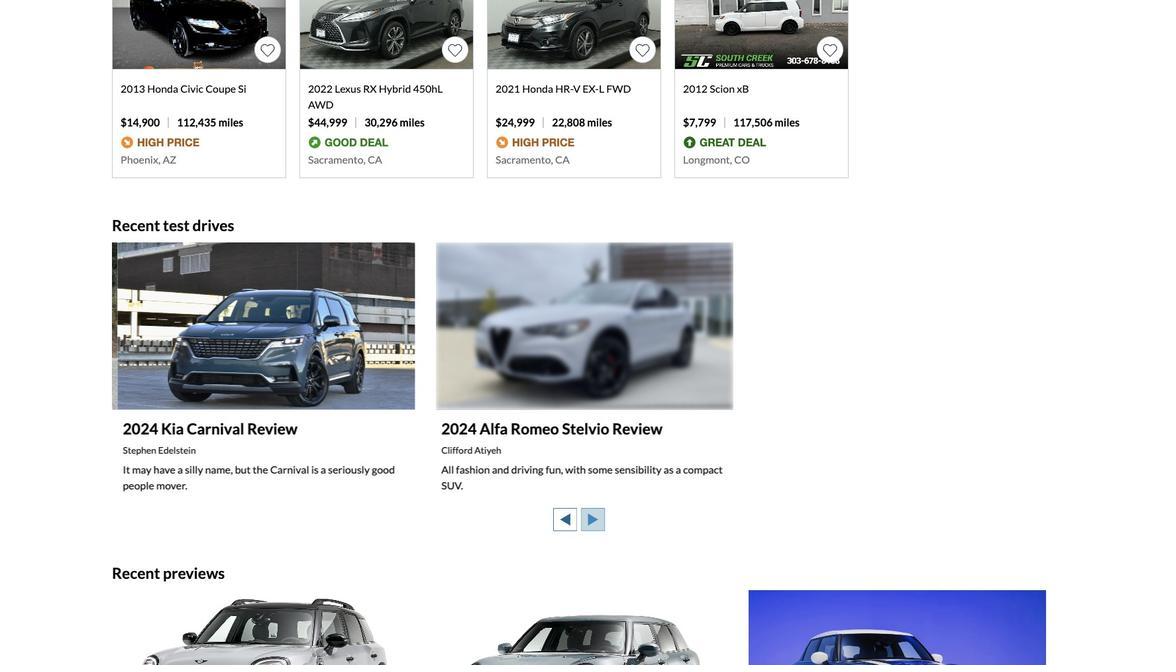 Task type: describe. For each thing, give the bounding box(es) containing it.
2024 for 2024 alfa romeo stelvio review
[[436, 420, 471, 438]]

good
[[325, 136, 357, 149]]

mover.
[[151, 479, 182, 492]]

longmont,
[[683, 153, 733, 166]]

hr-
[[556, 82, 574, 95]]

2022
[[308, 82, 333, 95]]

2024 for 2024 kia carnival review
[[117, 420, 153, 438]]

miles for 30,296 miles
[[400, 116, 425, 129]]

drives
[[193, 216, 234, 234]]

review inside the '2024 alfa romeo stelvio review clifford atiyeh'
[[607, 420, 657, 438]]

it may have a silly name, but the carnival is a seriously good people mover.
[[117, 463, 389, 492]]

v
[[574, 82, 581, 95]]

2022 lexus rx hybrid 450hl awd
[[308, 82, 443, 111]]

2013 honda civic coupe si image
[[113, 0, 286, 69]]

2023 mini countryman image
[[112, 591, 409, 665]]

2022 lexus rx hybrid 450hl awd image
[[300, 0, 473, 69]]

good
[[366, 463, 389, 476]]

sensibility
[[609, 463, 656, 476]]

may
[[127, 463, 146, 476]]

22,808
[[552, 116, 585, 129]]

30,296
[[365, 116, 398, 129]]

ex-
[[583, 82, 599, 95]]

2021 honda hr-v ex-l fwd
[[496, 82, 631, 95]]

recent test drives
[[112, 216, 234, 234]]

2024 kia carnival review stephen edelstein
[[117, 420, 292, 456]]

phoenix,
[[121, 153, 161, 166]]

sacramento, for high
[[496, 153, 553, 166]]

$44,999
[[308, 116, 347, 129]]

2012
[[683, 82, 708, 95]]

112,435 miles
[[177, 116, 243, 129]]

recent for recent test drives
[[112, 216, 160, 234]]

scion
[[710, 82, 735, 95]]

hybrid
[[379, 82, 411, 95]]

civic
[[180, 82, 204, 95]]

deal for co
[[738, 136, 767, 149]]

sacramento, for good
[[308, 153, 366, 166]]

112,435
[[177, 116, 216, 129]]

awd
[[308, 98, 334, 111]]

test
[[163, 216, 190, 234]]

have
[[148, 463, 170, 476]]

some
[[583, 463, 607, 476]]

l
[[599, 82, 605, 95]]

fun,
[[540, 463, 558, 476]]

sacramento, ca for good
[[308, 153, 382, 166]]

117,506 miles
[[734, 116, 800, 129]]

as
[[658, 463, 668, 476]]

coupe
[[206, 82, 236, 95]]

great deal
[[700, 136, 767, 149]]

stelvio
[[557, 420, 604, 438]]

previews
[[163, 564, 225, 583]]

longmont, co
[[683, 153, 750, 166]]

ca for high price
[[555, 153, 570, 166]]

2024 alfa romeo stelvio review image
[[431, 243, 728, 410]]

honda for 2013
[[147, 82, 178, 95]]

phoenix, az
[[121, 153, 177, 166]]

recent previews
[[112, 564, 225, 583]]

stephen
[[117, 445, 151, 456]]

$24,999
[[496, 116, 535, 129]]

review inside the "2024 kia carnival review stephen edelstein"
[[242, 420, 292, 438]]

1 a from the left
[[172, 463, 177, 476]]

with
[[560, 463, 581, 476]]

high for $24,999
[[512, 136, 539, 149]]

az
[[163, 153, 177, 166]]

price for az
[[167, 136, 200, 149]]

romeo
[[505, 420, 554, 438]]

carnival inside the it may have a silly name, but the carnival is a seriously good people mover.
[[265, 463, 304, 476]]

2024 kia carnival review link
[[117, 420, 292, 438]]

2012 scion xb image
[[675, 0, 848, 69]]



Task type: vqa. For each thing, say whether or not it's contained in the screenshot.


Task type: locate. For each thing, give the bounding box(es) containing it.
1 ca from the left
[[368, 153, 382, 166]]

ca
[[368, 153, 382, 166], [555, 153, 570, 166]]

1 high price from the left
[[137, 136, 200, 149]]

2021 honda hr-v ex-l fwd image
[[488, 0, 661, 69]]

1 high from the left
[[137, 136, 164, 149]]

sacramento,
[[308, 153, 366, 166], [496, 153, 553, 166]]

price down 22,808 on the top of page
[[542, 136, 575, 149]]

1 2024 from the left
[[117, 420, 153, 438]]

miles right 117,506
[[775, 116, 800, 129]]

deal down 30,296
[[360, 136, 388, 149]]

2 recent from the top
[[112, 564, 160, 583]]

2023 mini cooper image
[[749, 591, 1047, 665]]

high for $14,900
[[137, 136, 164, 149]]

recent
[[112, 216, 160, 234], [112, 564, 160, 583]]

co
[[735, 153, 750, 166]]

0 vertical spatial carnival
[[181, 420, 239, 438]]

sacramento, ca down $24,999
[[496, 153, 570, 166]]

sacramento, ca for high
[[496, 153, 570, 166]]

2 ca from the left
[[555, 153, 570, 166]]

xb
[[737, 82, 749, 95]]

great
[[700, 136, 735, 149]]

all
[[436, 463, 449, 476]]

the
[[247, 463, 263, 476]]

1 deal from the left
[[360, 136, 388, 149]]

1 horizontal spatial a
[[315, 463, 321, 476]]

deal for ca
[[360, 136, 388, 149]]

0 horizontal spatial sacramento, ca
[[308, 153, 382, 166]]

1 vertical spatial carnival
[[265, 463, 304, 476]]

sacramento, ca
[[308, 153, 382, 166], [496, 153, 570, 166]]

ca down good deal
[[368, 153, 382, 166]]

2024 inside the "2024 kia carnival review stephen edelstein"
[[117, 420, 153, 438]]

1 horizontal spatial high price
[[512, 136, 575, 149]]

0 vertical spatial recent
[[112, 216, 160, 234]]

honda left hr-
[[522, 82, 554, 95]]

price for ca
[[542, 136, 575, 149]]

30,296 miles
[[365, 116, 425, 129]]

but
[[229, 463, 245, 476]]

117,506
[[734, 116, 773, 129]]

high price
[[137, 136, 200, 149], [512, 136, 575, 149]]

2012 scion xb
[[683, 82, 749, 95]]

alfa
[[474, 420, 503, 438]]

2 a from the left
[[315, 463, 321, 476]]

a right is
[[315, 463, 321, 476]]

4 miles from the left
[[775, 116, 800, 129]]

0 horizontal spatial high price
[[137, 136, 200, 149]]

0 horizontal spatial sacramento,
[[308, 153, 366, 166]]

price
[[167, 136, 200, 149], [542, 136, 575, 149]]

1 recent from the top
[[112, 216, 160, 234]]

name,
[[200, 463, 227, 476]]

si
[[238, 82, 246, 95]]

ca down 22,808 on the top of page
[[555, 153, 570, 166]]

1 horizontal spatial deal
[[738, 136, 767, 149]]

lexus
[[335, 82, 361, 95]]

honda for 2021
[[522, 82, 554, 95]]

miles for 112,435 miles
[[218, 116, 243, 129]]

2 honda from the left
[[522, 82, 554, 95]]

3 miles from the left
[[587, 116, 612, 129]]

miles right "112,435"
[[218, 116, 243, 129]]

0 horizontal spatial price
[[167, 136, 200, 149]]

rx
[[363, 82, 377, 95]]

1 miles from the left
[[218, 116, 243, 129]]

price up "az"
[[167, 136, 200, 149]]

fashion
[[451, 463, 485, 476]]

2024 up 'clifford'
[[436, 420, 471, 438]]

1 horizontal spatial review
[[607, 420, 657, 438]]

2024 up stephen
[[117, 420, 153, 438]]

1 review from the left
[[242, 420, 292, 438]]

people
[[117, 479, 149, 492]]

high price for phoenix,
[[137, 136, 200, 149]]

review up "sensibility" at the bottom
[[607, 420, 657, 438]]

recent left test
[[112, 216, 160, 234]]

1 horizontal spatial 2024
[[436, 420, 471, 438]]

carnival inside the "2024 kia carnival review stephen edelstein"
[[181, 420, 239, 438]]

$14,900
[[121, 116, 160, 129]]

0 horizontal spatial high
[[137, 136, 164, 149]]

sacramento, down the good
[[308, 153, 366, 166]]

2 high from the left
[[512, 136, 539, 149]]

0 horizontal spatial review
[[242, 420, 292, 438]]

1 horizontal spatial high
[[512, 136, 539, 149]]

review up "the"
[[242, 420, 292, 438]]

0 horizontal spatial a
[[172, 463, 177, 476]]

1 horizontal spatial price
[[542, 136, 575, 149]]

seriously
[[323, 463, 364, 476]]

0 horizontal spatial ca
[[368, 153, 382, 166]]

compact
[[678, 463, 718, 476]]

all fashion and driving fun, with some sensibility as a compact suv.
[[436, 463, 718, 492]]

a
[[172, 463, 177, 476], [315, 463, 321, 476], [670, 463, 676, 476]]

1 horizontal spatial ca
[[555, 153, 570, 166]]

0 horizontal spatial carnival
[[181, 420, 239, 438]]

2024 alfa romeo stelvio review clifford atiyeh
[[436, 420, 657, 456]]

2024 kia carnival review image
[[112, 243, 409, 410]]

ca for good deal
[[368, 153, 382, 166]]

22,808 miles
[[552, 116, 612, 129]]

2024
[[117, 420, 153, 438], [436, 420, 471, 438]]

atiyeh
[[469, 445, 496, 456]]

high down $24,999
[[512, 136, 539, 149]]

honda
[[147, 82, 178, 95], [522, 82, 554, 95]]

0 horizontal spatial honda
[[147, 82, 178, 95]]

2013 honda civic coupe si
[[121, 82, 246, 95]]

2 horizontal spatial a
[[670, 463, 676, 476]]

miles right 22,808 on the top of page
[[587, 116, 612, 129]]

silly
[[179, 463, 198, 476]]

clifford
[[436, 445, 467, 456]]

sacramento, down $24,999
[[496, 153, 553, 166]]

honda left the "civic"
[[147, 82, 178, 95]]

a left the silly
[[172, 463, 177, 476]]

high price up "az"
[[137, 136, 200, 149]]

a right as at the right bottom of page
[[670, 463, 676, 476]]

0 horizontal spatial 2024
[[117, 420, 153, 438]]

2 miles from the left
[[400, 116, 425, 129]]

2024 inside the '2024 alfa romeo stelvio review clifford atiyeh'
[[436, 420, 471, 438]]

2 review from the left
[[607, 420, 657, 438]]

carnival up name,
[[181, 420, 239, 438]]

2023 mini cooper clubman image
[[431, 591, 728, 665]]

kia
[[156, 420, 178, 438]]

2021
[[496, 82, 520, 95]]

1 sacramento, ca from the left
[[308, 153, 382, 166]]

miles
[[218, 116, 243, 129], [400, 116, 425, 129], [587, 116, 612, 129], [775, 116, 800, 129]]

high up phoenix, az
[[137, 136, 164, 149]]

fwd
[[607, 82, 631, 95]]

miles for 22,808 miles
[[587, 116, 612, 129]]

$7,799
[[683, 116, 716, 129]]

miles right 30,296
[[400, 116, 425, 129]]

1 price from the left
[[167, 136, 200, 149]]

edelstein
[[153, 445, 190, 456]]

2 sacramento, ca from the left
[[496, 153, 570, 166]]

a inside all fashion and driving fun, with some sensibility as a compact suv.
[[670, 463, 676, 476]]

1 horizontal spatial honda
[[522, 82, 554, 95]]

2 high price from the left
[[512, 136, 575, 149]]

2013
[[121, 82, 145, 95]]

2024 alfa romeo stelvio review link
[[436, 420, 657, 438]]

2 2024 from the left
[[436, 420, 471, 438]]

2 sacramento, from the left
[[496, 153, 553, 166]]

1 sacramento, from the left
[[308, 153, 366, 166]]

good deal
[[325, 136, 388, 149]]

carnival
[[181, 420, 239, 438], [265, 463, 304, 476]]

suv.
[[436, 479, 458, 492]]

high price for sacramento,
[[512, 136, 575, 149]]

recent for recent previews
[[112, 564, 160, 583]]

miles for 117,506 miles
[[775, 116, 800, 129]]

recent left previews at left
[[112, 564, 160, 583]]

1 honda from the left
[[147, 82, 178, 95]]

carnival left is
[[265, 463, 304, 476]]

1 horizontal spatial sacramento,
[[496, 153, 553, 166]]

and
[[487, 463, 504, 476]]

high price down 22,808 on the top of page
[[512, 136, 575, 149]]

1 vertical spatial recent
[[112, 564, 160, 583]]

is
[[306, 463, 313, 476]]

2 deal from the left
[[738, 136, 767, 149]]

450hl
[[413, 82, 443, 95]]

deal up co
[[738, 136, 767, 149]]

2 price from the left
[[542, 136, 575, 149]]

driving
[[506, 463, 538, 476]]

review
[[242, 420, 292, 438], [607, 420, 657, 438]]

3 a from the left
[[670, 463, 676, 476]]

high
[[137, 136, 164, 149], [512, 136, 539, 149]]

sacramento, ca down the good
[[308, 153, 382, 166]]

1 horizontal spatial carnival
[[265, 463, 304, 476]]

deal
[[360, 136, 388, 149], [738, 136, 767, 149]]

0 horizontal spatial deal
[[360, 136, 388, 149]]

it
[[117, 463, 125, 476]]

1 horizontal spatial sacramento, ca
[[496, 153, 570, 166]]



